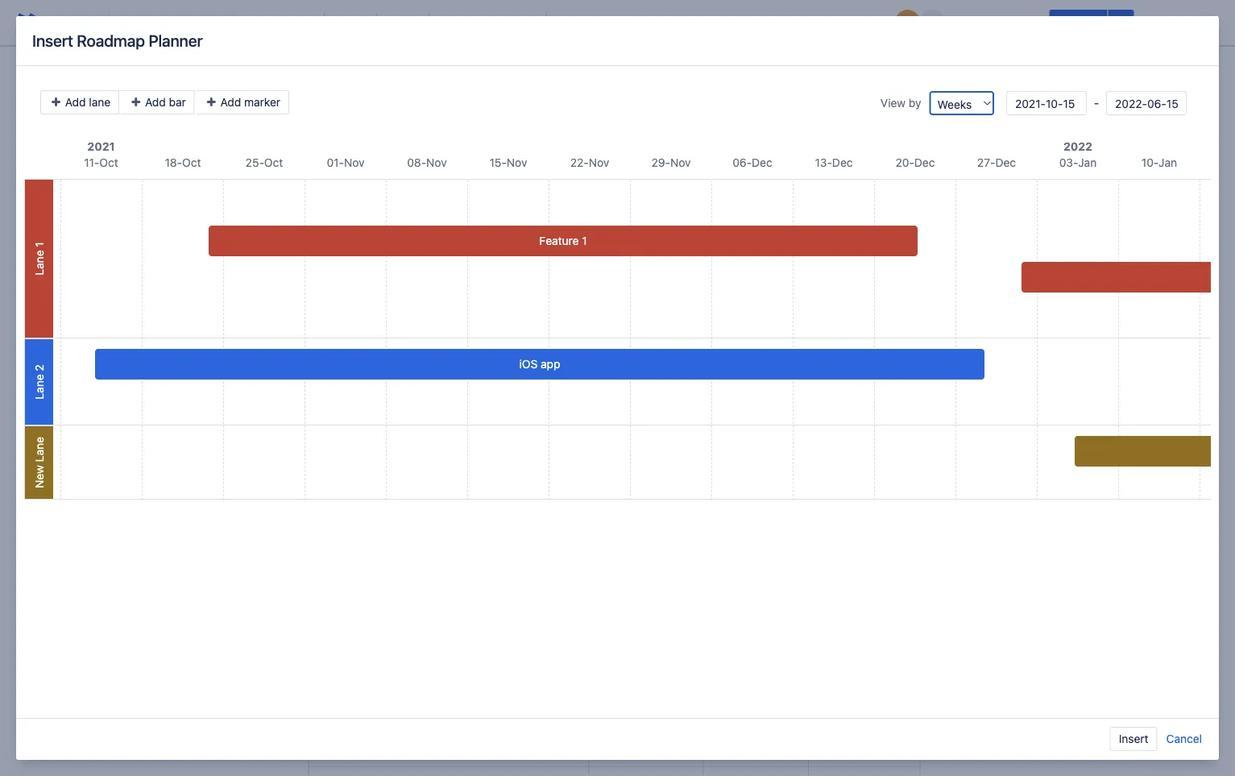 Task type: describe. For each thing, give the bounding box(es) containing it.
layouts image
[[711, 13, 730, 32]]

action item image
[[556, 13, 576, 32]]

outdent ⇧tab image
[[491, 13, 510, 32]]

01-
[[327, 156, 344, 169]]

dec for 27-
[[996, 156, 1017, 169]]

oct for 25-oct
[[264, 156, 283, 169]]

22-nov
[[570, 156, 610, 169]]

2 yy-mm-dd text field from the left
[[1107, 91, 1187, 115]]

roadmap
[[77, 31, 145, 50]]

insert for insert roadmap planner
[[32, 31, 73, 50]]

john smith image
[[895, 10, 921, 35]]

view
[[881, 96, 906, 110]]

1 yy-mm-dd text field from the left
[[1007, 91, 1087, 115]]

numbered list ⌘⇧7 image
[[465, 13, 484, 32]]

15-
[[490, 156, 507, 169]]

18-oct
[[165, 156, 201, 169]]

undo ⌘z image
[[55, 13, 74, 32]]

nov for 22-
[[589, 156, 610, 169]]

add for bar
[[145, 96, 166, 109]]

13-dec
[[815, 156, 853, 169]]

add marker
[[217, 96, 281, 109]]

close button
[[1138, 10, 1187, 35]]

nov for 15-
[[507, 156, 528, 169]]

update
[[1059, 16, 1098, 29]]

bar
[[169, 96, 186, 109]]

lane for 1
[[32, 250, 46, 275]]

add lane button
[[40, 90, 119, 114]]

feature
[[540, 234, 579, 247]]

nov for 01-
[[344, 156, 365, 169]]

cancel button
[[1166, 727, 1204, 751]]

jan inside 2022 03-jan
[[1079, 156, 1097, 169]]

insert button
[[1111, 727, 1158, 751]]

emoji image
[[659, 13, 679, 32]]

10-jan
[[1142, 156, 1178, 169]]

nov for 08-
[[427, 156, 447, 169]]

update button
[[1050, 10, 1108, 35]]

lane
[[89, 96, 111, 109]]

italic ⌘i image
[[269, 13, 289, 32]]

2021 11-oct
[[84, 140, 118, 169]]

10-
[[1142, 156, 1159, 169]]

insert for insert
[[1119, 732, 1149, 746]]

add for lane
[[65, 96, 86, 109]]

lane for 2
[[32, 374, 46, 400]]

bullet list ⌘⇧8 image
[[439, 13, 459, 32]]

insert roadmap planner
[[32, 31, 203, 50]]

indent tab image
[[517, 13, 536, 32]]

planner
[[149, 31, 203, 50]]

mention image
[[634, 13, 653, 32]]

2022 03-jan
[[1060, 140, 1097, 169]]

29-
[[652, 156, 671, 169]]

lane 2
[[32, 365, 46, 400]]

25-oct
[[246, 156, 283, 169]]



Task type: vqa. For each thing, say whether or not it's contained in the screenshot.
No Restrictions Icon
no



Task type: locate. For each thing, give the bounding box(es) containing it.
18-
[[165, 156, 182, 169]]

by
[[909, 96, 922, 110]]

new lane
[[32, 437, 46, 488]]

2021
[[87, 140, 115, 153]]

close
[[1148, 16, 1178, 29]]

0 horizontal spatial 1
[[32, 242, 46, 247]]

0 vertical spatial lane
[[32, 250, 46, 275]]

0 horizontal spatial jan
[[1079, 156, 1097, 169]]

08-nov
[[407, 156, 447, 169]]

new
[[32, 465, 46, 488]]

yy-mm-dd text field right -
[[1107, 91, 1187, 115]]

jan
[[1079, 156, 1097, 169], [1159, 156, 1178, 169]]

cancel
[[1167, 732, 1203, 746]]

yy-mm-dd text field
[[1007, 91, 1087, 115], [1107, 91, 1187, 115]]

-
[[1091, 97, 1103, 110]]

20-dec
[[896, 156, 935, 169]]

oct down 2021
[[99, 156, 118, 169]]

2 vertical spatial lane
[[32, 437, 46, 462]]

1 nov from the left
[[344, 156, 365, 169]]

redo ⌘⇧z image
[[81, 13, 100, 32]]

1 vertical spatial insert
[[1119, 732, 1149, 746]]

3 nov from the left
[[507, 156, 528, 169]]

oct for 18-oct
[[182, 156, 201, 169]]

nov
[[344, 156, 365, 169], [427, 156, 447, 169], [507, 156, 528, 169], [589, 156, 610, 169], [671, 156, 691, 169]]

add left the bar
[[145, 96, 166, 109]]

confluence image
[[13, 10, 39, 35], [13, 10, 39, 35]]

4 dec from the left
[[996, 156, 1017, 169]]

11-
[[84, 156, 99, 169]]

1 horizontal spatial oct
[[182, 156, 201, 169]]

2
[[32, 365, 46, 371]]

22-
[[570, 156, 589, 169]]

2 nov from the left
[[427, 156, 447, 169]]

add image, video, or file image
[[608, 13, 627, 32]]

1 dec from the left
[[752, 156, 773, 169]]

insert roadmap planner dialog
[[16, 16, 1236, 760]]

dec
[[752, 156, 773, 169], [833, 156, 853, 169], [915, 156, 935, 169], [996, 156, 1017, 169]]

table image
[[685, 13, 705, 32]]

2 horizontal spatial oct
[[264, 156, 283, 169]]

add left "lane" on the top of the page
[[65, 96, 86, 109]]

3 oct from the left
[[264, 156, 283, 169]]

20-
[[896, 156, 915, 169]]

dec left 20-
[[833, 156, 853, 169]]

27-
[[978, 156, 996, 169]]

15-nov
[[490, 156, 528, 169]]

dec for 13-
[[833, 156, 853, 169]]

add bar button
[[121, 90, 195, 114]]

27-dec
[[978, 156, 1017, 169]]

oct down the bar
[[182, 156, 201, 169]]

jan left 17- at top
[[1159, 156, 1178, 169]]

01-nov
[[327, 156, 365, 169]]

2 dec from the left
[[833, 156, 853, 169]]

17-
[[1224, 156, 1236, 169]]

1 horizontal spatial 1
[[582, 234, 587, 247]]

2 add from the left
[[145, 96, 166, 109]]

add
[[65, 96, 86, 109], [145, 96, 166, 109], [220, 96, 241, 109]]

0 horizontal spatial insert
[[32, 31, 73, 50]]

insert left cancel
[[1119, 732, 1149, 746]]

add inside button
[[220, 96, 241, 109]]

29-nov
[[652, 156, 691, 169]]

ios app
[[520, 358, 561, 371]]

1 for lane 1
[[32, 242, 46, 247]]

08-
[[407, 156, 427, 169]]

06-
[[733, 156, 752, 169]]

jan down 2022
[[1079, 156, 1097, 169]]

2022
[[1064, 140, 1093, 153]]

marker
[[244, 96, 281, 109]]

add for marker
[[220, 96, 241, 109]]

saved
[[847, 16, 879, 29]]

ios
[[520, 358, 538, 371]]

nov left 06-
[[671, 156, 691, 169]]

nov left 15-
[[427, 156, 447, 169]]

insert left redo ⌘⇧z icon
[[32, 31, 73, 50]]

1 oct from the left
[[99, 156, 118, 169]]

3 dec from the left
[[915, 156, 935, 169]]

1
[[582, 234, 587, 247], [32, 242, 46, 247]]

oct down 'marker'
[[264, 156, 283, 169]]

link image
[[582, 13, 601, 32]]

1 add from the left
[[65, 96, 86, 109]]

5 nov from the left
[[671, 156, 691, 169]]

adjust update settings image
[[1112, 13, 1132, 32]]

feature 1
[[540, 234, 587, 247]]

1 vertical spatial lane
[[32, 374, 46, 400]]

2 jan from the left
[[1159, 156, 1178, 169]]

add left 'marker'
[[220, 96, 241, 109]]

nov left 22-
[[507, 156, 528, 169]]

nov left 29-
[[589, 156, 610, 169]]

25-
[[246, 156, 264, 169]]

0 horizontal spatial add
[[65, 96, 86, 109]]

4 nov from the left
[[589, 156, 610, 169]]

2 lane from the top
[[32, 374, 46, 400]]

0 vertical spatial insert
[[32, 31, 73, 50]]

1 horizontal spatial yy-mm-dd text field
[[1107, 91, 1187, 115]]

add lane
[[62, 96, 111, 109]]

2 oct from the left
[[182, 156, 201, 169]]

1 for feature 1
[[582, 234, 587, 247]]

3 lane from the top
[[32, 437, 46, 462]]

3 add from the left
[[220, 96, 241, 109]]

dec for 20-
[[915, 156, 935, 169]]

1 lane from the top
[[32, 250, 46, 275]]

dec for 06-
[[752, 156, 773, 169]]

lane 1
[[32, 242, 46, 275]]

dec left 13-
[[752, 156, 773, 169]]

2 horizontal spatial add
[[220, 96, 241, 109]]

1 horizontal spatial add
[[145, 96, 166, 109]]

1 horizontal spatial insert
[[1119, 732, 1149, 746]]

0 horizontal spatial yy-mm-dd text field
[[1007, 91, 1087, 115]]

bold ⌘b image
[[243, 13, 263, 32]]

06-dec
[[733, 156, 773, 169]]

app
[[541, 358, 561, 371]]

dec down 'by'
[[915, 156, 935, 169]]

nov for 29-
[[671, 156, 691, 169]]

1 jan from the left
[[1079, 156, 1097, 169]]

insert inside button
[[1119, 732, 1149, 746]]

nov left 08-
[[344, 156, 365, 169]]

0 horizontal spatial oct
[[99, 156, 118, 169]]

oct inside 2021 11-oct
[[99, 156, 118, 169]]

lane
[[32, 250, 46, 275], [32, 374, 46, 400], [32, 437, 46, 462]]

oct
[[99, 156, 118, 169], [182, 156, 201, 169], [264, 156, 283, 169]]

view by
[[881, 96, 922, 110]]

13-
[[815, 156, 833, 169]]

yy-mm-dd text field left -
[[1007, 91, 1087, 115]]

insert
[[32, 31, 73, 50], [1119, 732, 1149, 746]]

1 horizontal spatial jan
[[1159, 156, 1178, 169]]

add marker button
[[196, 90, 289, 114]]

03-
[[1060, 156, 1079, 169]]

add bar
[[142, 96, 186, 109]]

dec left "03-"
[[996, 156, 1017, 169]]



